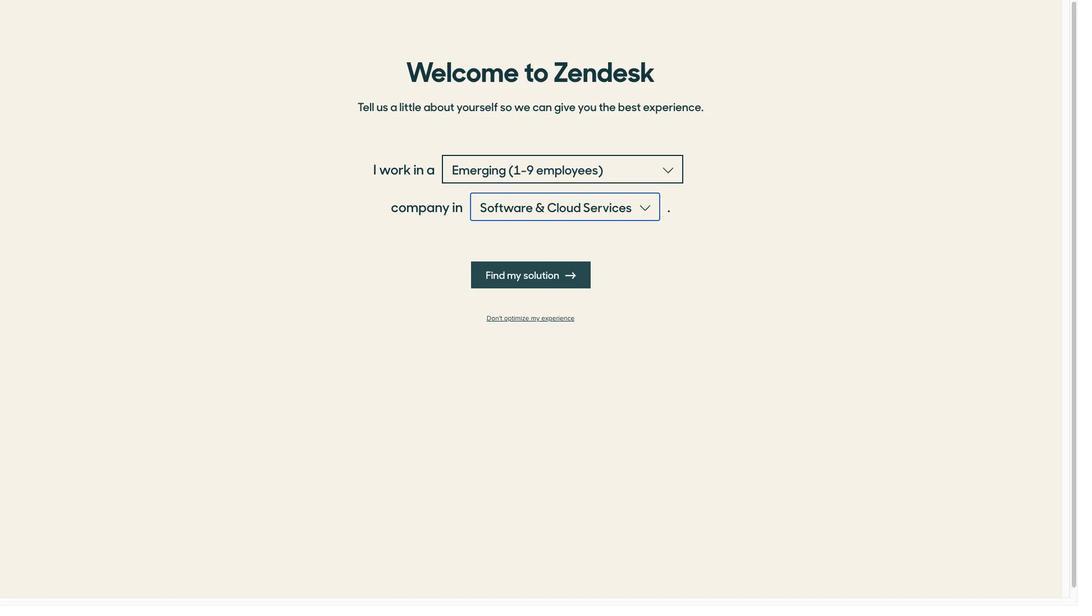 Task type: describe. For each thing, give the bounding box(es) containing it.
zendesk
[[554, 50, 655, 89]]

my inside "button"
[[507, 268, 521, 282]]

yourself
[[457, 98, 498, 115]]

to
[[524, 50, 549, 89]]

company in
[[391, 197, 463, 216]]

1 horizontal spatial my
[[531, 315, 540, 323]]

welcome to zendesk
[[406, 50, 655, 89]]

tell
[[358, 98, 374, 115]]

arrow right image
[[566, 271, 576, 281]]

work
[[379, 160, 411, 179]]

don't optimize my experience link
[[351, 315, 711, 323]]

the
[[599, 98, 616, 115]]

experience.
[[643, 98, 704, 115]]

i
[[373, 160, 377, 179]]

so
[[500, 98, 512, 115]]



Task type: locate. For each thing, give the bounding box(es) containing it.
find     my solution button
[[471, 262, 591, 289]]

find     my solution
[[486, 268, 561, 282]]

tell us a little about yourself so we can give you the best experience.
[[358, 98, 704, 115]]

1 vertical spatial in
[[453, 197, 463, 216]]

can
[[533, 98, 552, 115]]

my right find
[[507, 268, 521, 282]]

my
[[507, 268, 521, 282], [531, 315, 540, 323]]

give
[[554, 98, 576, 115]]

find
[[486, 268, 505, 282]]

don't optimize my experience
[[487, 315, 575, 323]]

solution
[[523, 268, 559, 282]]

0 horizontal spatial my
[[507, 268, 521, 282]]

0 vertical spatial in
[[414, 160, 424, 179]]

optimize
[[504, 315, 529, 323]]

my right optimize
[[531, 315, 540, 323]]

us
[[377, 98, 388, 115]]

in
[[414, 160, 424, 179], [453, 197, 463, 216]]

a
[[390, 98, 397, 115], [427, 160, 435, 179]]

we
[[514, 98, 531, 115]]

in right work
[[414, 160, 424, 179]]

best
[[618, 98, 641, 115]]

you
[[578, 98, 597, 115]]

little
[[400, 98, 422, 115]]

0 horizontal spatial in
[[414, 160, 424, 179]]

0 vertical spatial my
[[507, 268, 521, 282]]

0 horizontal spatial a
[[390, 98, 397, 115]]

0 vertical spatial a
[[390, 98, 397, 115]]

1 horizontal spatial in
[[453, 197, 463, 216]]

experience
[[542, 315, 575, 323]]

don't
[[487, 315, 502, 323]]

about
[[424, 98, 454, 115]]

welcome
[[406, 50, 519, 89]]

1 vertical spatial my
[[531, 315, 540, 323]]

a right us
[[390, 98, 397, 115]]

i work in a
[[373, 160, 435, 179]]

company
[[391, 197, 450, 216]]

1 horizontal spatial a
[[427, 160, 435, 179]]

.
[[668, 197, 671, 216]]

a right work
[[427, 160, 435, 179]]

in right company
[[453, 197, 463, 216]]

1 vertical spatial a
[[427, 160, 435, 179]]



Task type: vqa. For each thing, say whether or not it's contained in the screenshot.
best
yes



